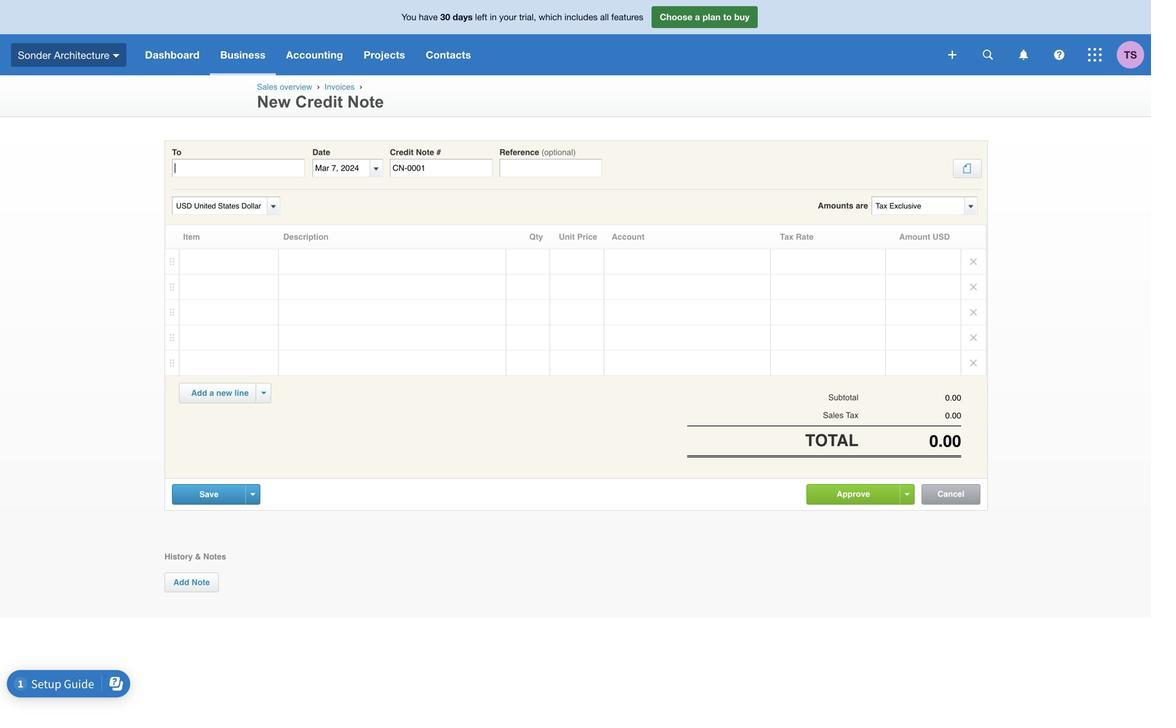 Task type: locate. For each thing, give the bounding box(es) containing it.
› left invoices link on the left
[[317, 82, 320, 92]]

which
[[539, 12, 562, 22]]

›
[[317, 82, 320, 92], [360, 82, 362, 92]]

add down history
[[173, 578, 189, 588]]

0 horizontal spatial a
[[209, 389, 214, 398]]

None text field
[[172, 159, 305, 178], [873, 197, 964, 215], [859, 411, 962, 421], [172, 159, 305, 178], [873, 197, 964, 215], [859, 411, 962, 421]]

1 horizontal spatial ›
[[360, 82, 362, 92]]

2 vertical spatial note
[[192, 578, 210, 588]]

2 vertical spatial delete line item image
[[962, 351, 986, 376]]

note inside sales overview › invoices › new credit note
[[348, 93, 384, 111]]

note left "#"
[[416, 148, 434, 157]]

a
[[695, 12, 700, 22], [209, 389, 214, 398]]

None text field
[[500, 159, 602, 178], [173, 197, 265, 215], [859, 393, 962, 403], [859, 432, 962, 451], [500, 159, 602, 178], [173, 197, 265, 215], [859, 393, 962, 403], [859, 432, 962, 451]]

amounts are
[[818, 201, 868, 211]]

note inside add note link
[[192, 578, 210, 588]]

projects
[[364, 49, 405, 61]]

credit
[[295, 93, 343, 111], [390, 148, 414, 157]]

add a new line
[[191, 389, 249, 398]]

add note link
[[164, 573, 219, 593]]

a left new
[[209, 389, 214, 398]]

sonder architecture button
[[0, 34, 135, 75]]

0 vertical spatial delete line item image
[[962, 249, 986, 274]]

amounts
[[818, 201, 854, 211]]

new
[[216, 389, 232, 398]]

unit
[[559, 232, 575, 242]]

30
[[440, 12, 450, 22]]

usd
[[933, 232, 950, 242]]

note down &
[[192, 578, 210, 588]]

0 vertical spatial delete line item image
[[962, 300, 986, 325]]

approve
[[837, 490, 870, 499]]

history
[[164, 552, 193, 562]]

1 vertical spatial delete line item image
[[962, 275, 986, 300]]

approve link
[[807, 485, 900, 504]]

banner containing dashboard
[[0, 0, 1151, 75]]

a inside "banner"
[[695, 12, 700, 22]]

banner
[[0, 0, 1151, 75]]

reference
[[500, 148, 539, 157]]

features
[[612, 12, 644, 22]]

credit note #
[[390, 148, 441, 157]]

add left new
[[191, 389, 207, 398]]

all
[[600, 12, 609, 22]]

2 › from the left
[[360, 82, 362, 92]]

more approve options... image
[[905, 493, 910, 496]]

1 horizontal spatial a
[[695, 12, 700, 22]]

add for add a new line
[[191, 389, 207, 398]]

delete line item image
[[962, 249, 986, 274], [962, 275, 986, 300]]

your
[[499, 12, 517, 22]]

sonder architecture
[[18, 49, 109, 61]]

1 vertical spatial add
[[173, 578, 189, 588]]

save
[[199, 490, 219, 500]]

sales
[[257, 82, 278, 92], [823, 411, 844, 421]]

1 vertical spatial delete line item image
[[962, 326, 986, 350]]

you have 30 days left in your trial, which includes all features
[[402, 12, 644, 22]]

2 delete line item image from the top
[[962, 326, 986, 350]]

note down invoices link on the left
[[348, 93, 384, 111]]

accounting button
[[276, 34, 353, 75]]

tax left rate
[[780, 232, 794, 242]]

0 vertical spatial a
[[695, 12, 700, 22]]

#
[[437, 148, 441, 157]]

0 vertical spatial credit
[[295, 93, 343, 111]]

› right invoices
[[360, 82, 362, 92]]

tax rate
[[780, 232, 814, 242]]

sales tax
[[823, 411, 859, 421]]

0 horizontal spatial sales
[[257, 82, 278, 92]]

sales down subtotal
[[823, 411, 844, 421]]

a left 'plan'
[[695, 12, 700, 22]]

tax down subtotal
[[846, 411, 859, 421]]

business
[[220, 49, 266, 61]]

are
[[856, 201, 868, 211]]

1 vertical spatial tax
[[846, 411, 859, 421]]

1 vertical spatial a
[[209, 389, 214, 398]]

0 vertical spatial sales
[[257, 82, 278, 92]]

sales overview link
[[257, 82, 312, 92]]

0 horizontal spatial svg image
[[113, 54, 120, 57]]

0 vertical spatial note
[[348, 93, 384, 111]]

0 horizontal spatial credit
[[295, 93, 343, 111]]

qty
[[529, 232, 543, 242]]

new
[[257, 93, 291, 111]]

Credit Note # text field
[[390, 159, 493, 178]]

projects button
[[353, 34, 416, 75]]

item
[[183, 232, 200, 242]]

1 delete line item image from the top
[[962, 249, 986, 274]]

architecture
[[54, 49, 109, 61]]

1 vertical spatial sales
[[823, 411, 844, 421]]

line
[[235, 389, 249, 398]]

unit price
[[559, 232, 597, 242]]

credit left "#"
[[390, 148, 414, 157]]

choose
[[660, 12, 693, 22]]

sales inside sales overview › invoices › new credit note
[[257, 82, 278, 92]]

delete line item image
[[962, 300, 986, 325], [962, 326, 986, 350], [962, 351, 986, 376]]

0 horizontal spatial add
[[173, 578, 189, 588]]

credit down invoices
[[295, 93, 343, 111]]

0 horizontal spatial ›
[[317, 82, 320, 92]]

svg image
[[1088, 48, 1102, 62], [983, 50, 993, 60], [1020, 50, 1028, 60], [949, 51, 957, 59]]

1 horizontal spatial note
[[348, 93, 384, 111]]

1 horizontal spatial sales
[[823, 411, 844, 421]]

ts button
[[1117, 34, 1151, 75]]

svg image
[[1054, 50, 1065, 60], [113, 54, 120, 57]]

2 horizontal spatial note
[[416, 148, 434, 157]]

1 horizontal spatial svg image
[[1054, 50, 1065, 60]]

note
[[348, 93, 384, 111], [416, 148, 434, 157], [192, 578, 210, 588]]

more save options... image
[[251, 493, 255, 496]]

more add line options... image
[[261, 392, 266, 395]]

0 vertical spatial add
[[191, 389, 207, 398]]

sales up new
[[257, 82, 278, 92]]

1 vertical spatial note
[[416, 148, 434, 157]]

1 vertical spatial credit
[[390, 148, 414, 157]]

amount usd
[[900, 232, 950, 242]]

0 horizontal spatial note
[[192, 578, 210, 588]]

overview
[[280, 82, 312, 92]]

1 horizontal spatial add
[[191, 389, 207, 398]]

0 horizontal spatial tax
[[780, 232, 794, 242]]

tax
[[780, 232, 794, 242], [846, 411, 859, 421]]

2 delete line item image from the top
[[962, 275, 986, 300]]

add
[[191, 389, 207, 398], [173, 578, 189, 588]]

days
[[453, 12, 473, 22]]



Task type: describe. For each thing, give the bounding box(es) containing it.
notes
[[203, 552, 226, 562]]

accounting
[[286, 49, 343, 61]]

description
[[283, 232, 329, 242]]

(optional)
[[542, 148, 576, 157]]

cancel
[[938, 490, 965, 499]]

a for choose
[[695, 12, 700, 22]]

save link
[[173, 485, 245, 504]]

total
[[805, 431, 859, 450]]

svg image inside sonder architecture popup button
[[113, 54, 120, 57]]

1 delete line item image from the top
[[962, 300, 986, 325]]

cancel button
[[923, 485, 980, 504]]

add note
[[173, 578, 210, 588]]

sales for sales overview › invoices › new credit note
[[257, 82, 278, 92]]

in
[[490, 12, 497, 22]]

have
[[419, 12, 438, 22]]

to
[[172, 148, 181, 157]]

subtotal
[[829, 393, 859, 403]]

sonder
[[18, 49, 51, 61]]

credit inside sales overview › invoices › new credit note
[[295, 93, 343, 111]]

1 › from the left
[[317, 82, 320, 92]]

dashboard link
[[135, 34, 210, 75]]

note for credit note #
[[416, 148, 434, 157]]

price
[[577, 232, 597, 242]]

left
[[475, 12, 487, 22]]

rate
[[796, 232, 814, 242]]

includes
[[565, 12, 598, 22]]

choose a plan to buy
[[660, 12, 750, 22]]

ts
[[1124, 49, 1137, 61]]

contacts
[[426, 49, 471, 61]]

Date text field
[[313, 160, 370, 177]]

you
[[402, 12, 417, 22]]

plan
[[703, 12, 721, 22]]

date
[[313, 148, 330, 157]]

business button
[[210, 34, 276, 75]]

add for add note
[[173, 578, 189, 588]]

dashboard
[[145, 49, 200, 61]]

account
[[612, 232, 645, 242]]

&
[[195, 552, 201, 562]]

to
[[723, 12, 732, 22]]

3 delete line item image from the top
[[962, 351, 986, 376]]

buy
[[734, 12, 750, 22]]

invoices
[[325, 82, 355, 92]]

history & notes
[[164, 552, 226, 562]]

sales overview › invoices › new credit note
[[257, 82, 384, 111]]

sales for sales tax
[[823, 411, 844, 421]]

reference (optional)
[[500, 148, 576, 157]]

note for add note
[[192, 578, 210, 588]]

1 horizontal spatial credit
[[390, 148, 414, 157]]

amount
[[900, 232, 931, 242]]

invoices link
[[325, 82, 355, 92]]

0 vertical spatial tax
[[780, 232, 794, 242]]

contacts button
[[416, 34, 482, 75]]

a for add
[[209, 389, 214, 398]]

add a new line link
[[183, 384, 257, 403]]

1 horizontal spatial tax
[[846, 411, 859, 421]]

trial,
[[519, 12, 536, 22]]



Task type: vqa. For each thing, say whether or not it's contained in the screenshot.
the flow
no



